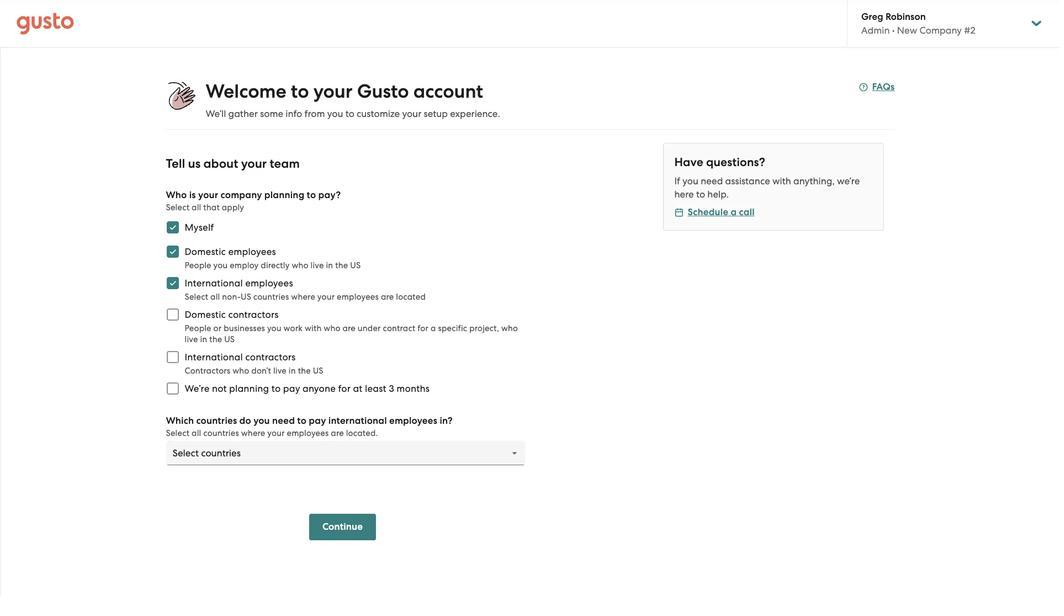 Task type: locate. For each thing, give the bounding box(es) containing it.
1 vertical spatial need
[[272, 415, 295, 427]]

company
[[221, 189, 262, 201]]

with left anything,
[[773, 176, 791, 187]]

planning down contractors who don't live in the us
[[229, 383, 269, 394]]

1 horizontal spatial live
[[273, 366, 287, 376]]

planning inside who is your company planning to pay? select all that apply
[[264, 189, 305, 201]]

the up we're not planning to pay anyone for at least 3 months
[[298, 366, 311, 376]]

people up international employees checkbox at the top of page
[[185, 261, 211, 271]]

1 vertical spatial where
[[241, 429, 265, 439]]

1 vertical spatial pay
[[309, 415, 326, 427]]

your up people or businesses you work with who are under contract for a specific project, who live in the us
[[317, 292, 335, 302]]

for right contract
[[418, 324, 429, 334]]

select down which
[[166, 429, 190, 439]]

schedule
[[688, 207, 729, 218]]

you right if
[[683, 176, 699, 187]]

home image
[[17, 12, 74, 35]]

are left located
[[381, 292, 394, 302]]

a left specific
[[431, 324, 436, 334]]

all left "non-"
[[210, 292, 220, 302]]

help.
[[708, 189, 729, 200]]

1 vertical spatial countries
[[196, 415, 237, 427]]

to left customize in the top of the page
[[346, 108, 355, 119]]

2 vertical spatial are
[[331, 429, 344, 439]]

0 horizontal spatial in
[[200, 335, 207, 345]]

0 horizontal spatial for
[[338, 383, 351, 394]]

to up info
[[291, 80, 309, 103]]

1 horizontal spatial in
[[289, 366, 296, 376]]

1 vertical spatial all
[[210, 292, 220, 302]]

with inside people or businesses you work with who are under contract for a specific project, who live in the us
[[305, 324, 322, 334]]

International employees checkbox
[[160, 271, 185, 295]]

directly
[[261, 261, 290, 271]]

are down international
[[331, 429, 344, 439]]

we're not planning to pay anyone for at least 3 months
[[185, 383, 430, 394]]

2 vertical spatial all
[[192, 429, 201, 439]]

you inside 'which countries do you need to pay international employees in? select all countries where your employees are located.'
[[254, 415, 270, 427]]

you left work
[[267, 324, 282, 334]]

1 horizontal spatial with
[[773, 176, 791, 187]]

contractors up the businesses
[[228, 309, 279, 320]]

2 vertical spatial the
[[298, 366, 311, 376]]

greg
[[862, 11, 884, 23]]

do
[[239, 415, 251, 427]]

0 vertical spatial people
[[185, 261, 211, 271]]

where
[[291, 292, 315, 302], [241, 429, 265, 439]]

questions?
[[706, 155, 765, 170]]

0 horizontal spatial with
[[305, 324, 322, 334]]

where down do
[[241, 429, 265, 439]]

in up contractors
[[200, 335, 207, 345]]

1 vertical spatial domestic
[[185, 309, 226, 320]]

for left 'at'
[[338, 383, 351, 394]]

for inside people or businesses you work with who are under contract for a specific project, who live in the us
[[418, 324, 429, 334]]

anything,
[[794, 176, 835, 187]]

to left pay?
[[307, 189, 316, 201]]

pay down anyone
[[309, 415, 326, 427]]

people
[[185, 261, 211, 271], [185, 324, 211, 334]]

your
[[314, 80, 353, 103], [402, 108, 422, 119], [241, 156, 267, 171], [198, 189, 218, 201], [317, 292, 335, 302], [267, 429, 285, 439]]

about
[[204, 156, 238, 171]]

you
[[327, 108, 343, 119], [683, 176, 699, 187], [213, 261, 228, 271], [267, 324, 282, 334], [254, 415, 270, 427]]

need
[[701, 176, 723, 187], [272, 415, 295, 427]]

2 vertical spatial select
[[166, 429, 190, 439]]

tell
[[166, 156, 185, 171]]

pay left anyone
[[283, 383, 300, 394]]

or
[[213, 324, 222, 334]]

0 vertical spatial pay
[[283, 383, 300, 394]]

us
[[350, 261, 361, 271], [241, 292, 251, 302], [224, 335, 235, 345], [313, 366, 323, 376]]

1 international from the top
[[185, 278, 243, 289]]

employees
[[228, 246, 276, 257], [245, 278, 293, 289], [337, 292, 379, 302], [389, 415, 437, 427], [287, 429, 329, 439]]

are
[[381, 292, 394, 302], [343, 324, 356, 334], [331, 429, 344, 439]]

0 horizontal spatial where
[[241, 429, 265, 439]]

employees up the under on the bottom left of the page
[[337, 292, 379, 302]]

employees down we're not planning to pay anyone for at least 3 months
[[287, 429, 329, 439]]

if you need assistance with anything, we're here to help.
[[675, 176, 860, 200]]

1 vertical spatial a
[[431, 324, 436, 334]]

1 vertical spatial people
[[185, 324, 211, 334]]

1 vertical spatial contractors
[[245, 352, 296, 363]]

located.
[[346, 429, 378, 439]]

your left team
[[241, 156, 267, 171]]

#2
[[964, 25, 976, 36]]

1 vertical spatial with
[[305, 324, 322, 334]]

need up help.
[[701, 176, 723, 187]]

account
[[414, 80, 483, 103]]

0 vertical spatial international
[[185, 278, 243, 289]]

select inside who is your company planning to pay? select all that apply
[[166, 203, 190, 213]]

1 vertical spatial international
[[185, 352, 243, 363]]

for
[[418, 324, 429, 334], [338, 383, 351, 394]]

1 horizontal spatial a
[[731, 207, 737, 218]]

•
[[892, 25, 895, 36]]

1 vertical spatial live
[[185, 335, 198, 345]]

who down international contractors
[[233, 366, 249, 376]]

international up "non-"
[[185, 278, 243, 289]]

the
[[335, 261, 348, 271], [209, 335, 222, 345], [298, 366, 311, 376]]

who right project,
[[501, 324, 518, 334]]

1 domestic from the top
[[185, 246, 226, 257]]

0 vertical spatial with
[[773, 176, 791, 187]]

1 vertical spatial the
[[209, 335, 222, 345]]

0 vertical spatial planning
[[264, 189, 305, 201]]

in?
[[440, 415, 453, 427]]

faqs button
[[859, 81, 895, 94]]

0 horizontal spatial a
[[431, 324, 436, 334]]

countries down people you employ directly who live in the us
[[253, 292, 289, 302]]

don't
[[251, 366, 271, 376]]

2 vertical spatial countries
[[203, 429, 239, 439]]

1 people from the top
[[185, 261, 211, 271]]

employees down people you employ directly who live in the us
[[245, 278, 293, 289]]

1 horizontal spatial need
[[701, 176, 723, 187]]

1 vertical spatial are
[[343, 324, 356, 334]]

all down is
[[192, 203, 201, 213]]

live
[[311, 261, 324, 271], [185, 335, 198, 345], [273, 366, 287, 376]]

all down which
[[192, 429, 201, 439]]

where inside 'which countries do you need to pay international employees in? select all countries where your employees are located.'
[[241, 429, 265, 439]]

to down we're not planning to pay anyone for at least 3 months
[[297, 415, 307, 427]]

you right from
[[327, 108, 343, 119]]

people inside people or businesses you work with who are under contract for a specific project, who live in the us
[[185, 324, 211, 334]]

contractors for international contractors
[[245, 352, 296, 363]]

We're not planning to pay anyone for at least 3 months checkbox
[[160, 377, 185, 401]]

countries left do
[[196, 415, 237, 427]]

setup
[[424, 108, 448, 119]]

in up select all non-us countries where your employees are located at the left
[[326, 261, 333, 271]]

0 horizontal spatial the
[[209, 335, 222, 345]]

specific
[[438, 324, 467, 334]]

0 vertical spatial select
[[166, 203, 190, 213]]

a
[[731, 207, 737, 218], [431, 324, 436, 334]]

2 people from the top
[[185, 324, 211, 334]]

your up that
[[198, 189, 218, 201]]

select down who
[[166, 203, 190, 213]]

0 vertical spatial for
[[418, 324, 429, 334]]

with inside the if you need assistance with anything, we're here to help.
[[773, 176, 791, 187]]

Domestic contractors checkbox
[[160, 303, 185, 327]]

admin
[[862, 25, 890, 36]]

contractors
[[228, 309, 279, 320], [245, 352, 296, 363]]

where up work
[[291, 292, 315, 302]]

are inside 'which countries do you need to pay international employees in? select all countries where your employees are located.'
[[331, 429, 344, 439]]

employees down months
[[389, 415, 437, 427]]

all inside who is your company planning to pay? select all that apply
[[192, 203, 201, 213]]

in
[[326, 261, 333, 271], [200, 335, 207, 345], [289, 366, 296, 376]]

in up we're not planning to pay anyone for at least 3 months
[[289, 366, 296, 376]]

all
[[192, 203, 201, 213], [210, 292, 220, 302], [192, 429, 201, 439]]

robinson
[[886, 11, 926, 23]]

select
[[166, 203, 190, 213], [185, 292, 208, 302], [166, 429, 190, 439]]

1 vertical spatial select
[[185, 292, 208, 302]]

the down or
[[209, 335, 222, 345]]

1 vertical spatial in
[[200, 335, 207, 345]]

0 vertical spatial contractors
[[228, 309, 279, 320]]

which
[[166, 415, 194, 427]]

contractors who don't live in the us
[[185, 366, 323, 376]]

us
[[188, 156, 201, 171]]

1 horizontal spatial pay
[[309, 415, 326, 427]]

need right do
[[272, 415, 295, 427]]

1 horizontal spatial for
[[418, 324, 429, 334]]

live up international contractors option
[[185, 335, 198, 345]]

planning down team
[[264, 189, 305, 201]]

0 horizontal spatial live
[[185, 335, 198, 345]]

live right don't
[[273, 366, 287, 376]]

international up contractors
[[185, 352, 243, 363]]

0 vertical spatial all
[[192, 203, 201, 213]]

planning
[[264, 189, 305, 201], [229, 383, 269, 394]]

with
[[773, 176, 791, 187], [305, 324, 322, 334]]

0 vertical spatial need
[[701, 176, 723, 187]]

1 horizontal spatial where
[[291, 292, 315, 302]]

live inside people or businesses you work with who are under contract for a specific project, who live in the us
[[185, 335, 198, 345]]

0 horizontal spatial need
[[272, 415, 295, 427]]

who
[[166, 189, 187, 201]]

to right the here
[[696, 189, 705, 200]]

new
[[897, 25, 918, 36]]

you right do
[[254, 415, 270, 427]]

domestic down myself
[[185, 246, 226, 257]]

0 vertical spatial domestic
[[185, 246, 226, 257]]

people left or
[[185, 324, 211, 334]]

are inside people or businesses you work with who are under contract for a specific project, who live in the us
[[343, 324, 356, 334]]

domestic employees
[[185, 246, 276, 257]]

with right work
[[305, 324, 322, 334]]

international employees
[[185, 278, 293, 289]]

a left call on the right of page
[[731, 207, 737, 218]]

your down we're not planning to pay anyone for at least 3 months
[[267, 429, 285, 439]]

2 international from the top
[[185, 352, 243, 363]]

countries
[[253, 292, 289, 302], [196, 415, 237, 427], [203, 429, 239, 439]]

3
[[389, 383, 394, 394]]

employ
[[230, 261, 259, 271]]

are left the under on the bottom left of the page
[[343, 324, 356, 334]]

schedule a call
[[688, 207, 755, 218]]

live up select all non-us countries where your employees are located at the left
[[311, 261, 324, 271]]

to
[[291, 80, 309, 103], [346, 108, 355, 119], [696, 189, 705, 200], [307, 189, 316, 201], [272, 383, 281, 394], [297, 415, 307, 427]]

0 vertical spatial live
[[311, 261, 324, 271]]

select up domestic contractors option
[[185, 292, 208, 302]]

pay
[[283, 383, 300, 394], [309, 415, 326, 427]]

international
[[185, 278, 243, 289], [185, 352, 243, 363]]

the up select all non-us countries where your employees are located at the left
[[335, 261, 348, 271]]

2 domestic from the top
[[185, 309, 226, 320]]

domestic for domestic contractors
[[185, 309, 226, 320]]

international for international contractors
[[185, 352, 243, 363]]

domestic up or
[[185, 309, 226, 320]]

0 vertical spatial a
[[731, 207, 737, 218]]

0 horizontal spatial pay
[[283, 383, 300, 394]]

anyone
[[303, 383, 336, 394]]

people or businesses you work with who are under contract for a specific project, who live in the us
[[185, 324, 518, 345]]

who
[[292, 261, 309, 271], [324, 324, 341, 334], [501, 324, 518, 334], [233, 366, 249, 376]]

0 vertical spatial in
[[326, 261, 333, 271]]

2 vertical spatial live
[[273, 366, 287, 376]]

team
[[270, 156, 300, 171]]

myself
[[185, 222, 214, 233]]

countries down not
[[203, 429, 239, 439]]

0 vertical spatial the
[[335, 261, 348, 271]]

apply
[[222, 203, 244, 213]]

contractors up don't
[[245, 352, 296, 363]]

we'll
[[206, 108, 226, 119]]



Task type: describe. For each thing, give the bounding box(es) containing it.
who is your company planning to pay? select all that apply
[[166, 189, 341, 213]]

assistance
[[725, 176, 770, 187]]

that
[[203, 203, 220, 213]]

here
[[675, 189, 694, 200]]

welcome
[[206, 80, 287, 103]]

greg robinson admin • new company #2
[[862, 11, 976, 36]]

pay inside 'which countries do you need to pay international employees in? select all countries where your employees are located.'
[[309, 415, 326, 427]]

tell us about your team
[[166, 156, 300, 171]]

0 vertical spatial countries
[[253, 292, 289, 302]]

0 vertical spatial are
[[381, 292, 394, 302]]

schedule a call button
[[675, 206, 755, 219]]

which countries do you need to pay international employees in? select all countries where your employees are located.
[[166, 415, 453, 439]]

pay?
[[318, 189, 341, 201]]

employees up employ in the top of the page
[[228, 246, 276, 257]]

a inside schedule a call button
[[731, 207, 737, 218]]

International contractors checkbox
[[160, 345, 185, 369]]

people for domestic contractors
[[185, 324, 211, 334]]

your inside 'which countries do you need to pay international employees in? select all countries where your employees are located.'
[[267, 429, 285, 439]]

you inside 'welcome to your gusto account we'll gather some info from you to customize your setup experience.'
[[327, 108, 343, 119]]

contractors
[[185, 366, 230, 376]]

need inside the if you need assistance with anything, we're here to help.
[[701, 176, 723, 187]]

we're
[[837, 176, 860, 187]]

1 horizontal spatial the
[[298, 366, 311, 376]]

welcome to your gusto account we'll gather some info from you to customize your setup experience.
[[206, 80, 500, 119]]

domestic for domestic employees
[[185, 246, 226, 257]]

to inside the if you need assistance with anything, we're here to help.
[[696, 189, 705, 200]]

domestic contractors
[[185, 309, 279, 320]]

customize
[[357, 108, 400, 119]]

some
[[260, 108, 283, 119]]

info
[[286, 108, 302, 119]]

experience.
[[450, 108, 500, 119]]

to inside who is your company planning to pay? select all that apply
[[307, 189, 316, 201]]

us inside people or businesses you work with who are under contract for a specific project, who live in the us
[[224, 335, 235, 345]]

continue button
[[309, 514, 376, 541]]

international contractors
[[185, 352, 296, 363]]

your left setup
[[402, 108, 422, 119]]

non-
[[222, 292, 241, 302]]

is
[[189, 189, 196, 201]]

who right directly
[[292, 261, 309, 271]]

people for domestic employees
[[185, 261, 211, 271]]

gusto
[[357, 80, 409, 103]]

who left the under on the bottom left of the page
[[324, 324, 341, 334]]

2 horizontal spatial the
[[335, 261, 348, 271]]

need inside 'which countries do you need to pay international employees in? select all countries where your employees are located.'
[[272, 415, 295, 427]]

not
[[212, 383, 227, 394]]

months
[[397, 383, 430, 394]]

contract
[[383, 324, 416, 334]]

you inside the if you need assistance with anything, we're here to help.
[[683, 176, 699, 187]]

a inside people or businesses you work with who are under contract for a specific project, who live in the us
[[431, 324, 436, 334]]

businesses
[[224, 324, 265, 334]]

select all non-us countries where your employees are located
[[185, 292, 426, 302]]

faqs
[[872, 81, 895, 93]]

0 vertical spatial where
[[291, 292, 315, 302]]

Domestic employees checkbox
[[160, 240, 185, 264]]

you down domestic employees
[[213, 261, 228, 271]]

have questions?
[[675, 155, 765, 170]]

people you employ directly who live in the us
[[185, 261, 361, 271]]

contractors for domestic contractors
[[228, 309, 279, 320]]

company
[[920, 25, 962, 36]]

under
[[358, 324, 381, 334]]

1 vertical spatial for
[[338, 383, 351, 394]]

project,
[[470, 324, 499, 334]]

2 horizontal spatial in
[[326, 261, 333, 271]]

continue
[[323, 521, 363, 533]]

you inside people or businesses you work with who are under contract for a specific project, who live in the us
[[267, 324, 282, 334]]

select inside 'which countries do you need to pay international employees in? select all countries where your employees are located.'
[[166, 429, 190, 439]]

all inside 'which countries do you need to pay international employees in? select all countries where your employees are located.'
[[192, 429, 201, 439]]

2 vertical spatial in
[[289, 366, 296, 376]]

from
[[305, 108, 325, 119]]

your inside who is your company planning to pay? select all that apply
[[198, 189, 218, 201]]

in inside people or businesses you work with who are under contract for a specific project, who live in the us
[[200, 335, 207, 345]]

your up from
[[314, 80, 353, 103]]

international for international employees
[[185, 278, 243, 289]]

located
[[396, 292, 426, 302]]

gather
[[228, 108, 258, 119]]

at
[[353, 383, 363, 394]]

to inside 'which countries do you need to pay international employees in? select all countries where your employees are located.'
[[297, 415, 307, 427]]

1 vertical spatial planning
[[229, 383, 269, 394]]

to down contractors who don't live in the us
[[272, 383, 281, 394]]

call
[[739, 207, 755, 218]]

work
[[284, 324, 303, 334]]

2 horizontal spatial live
[[311, 261, 324, 271]]

have
[[675, 155, 704, 170]]

we're
[[185, 383, 210, 394]]

if
[[675, 176, 680, 187]]

least
[[365, 383, 387, 394]]

the inside people or businesses you work with who are under contract for a specific project, who live in the us
[[209, 335, 222, 345]]

international
[[329, 415, 387, 427]]

Myself checkbox
[[160, 215, 185, 240]]



Task type: vqa. For each thing, say whether or not it's contained in the screenshot.
THE ABOUT
yes



